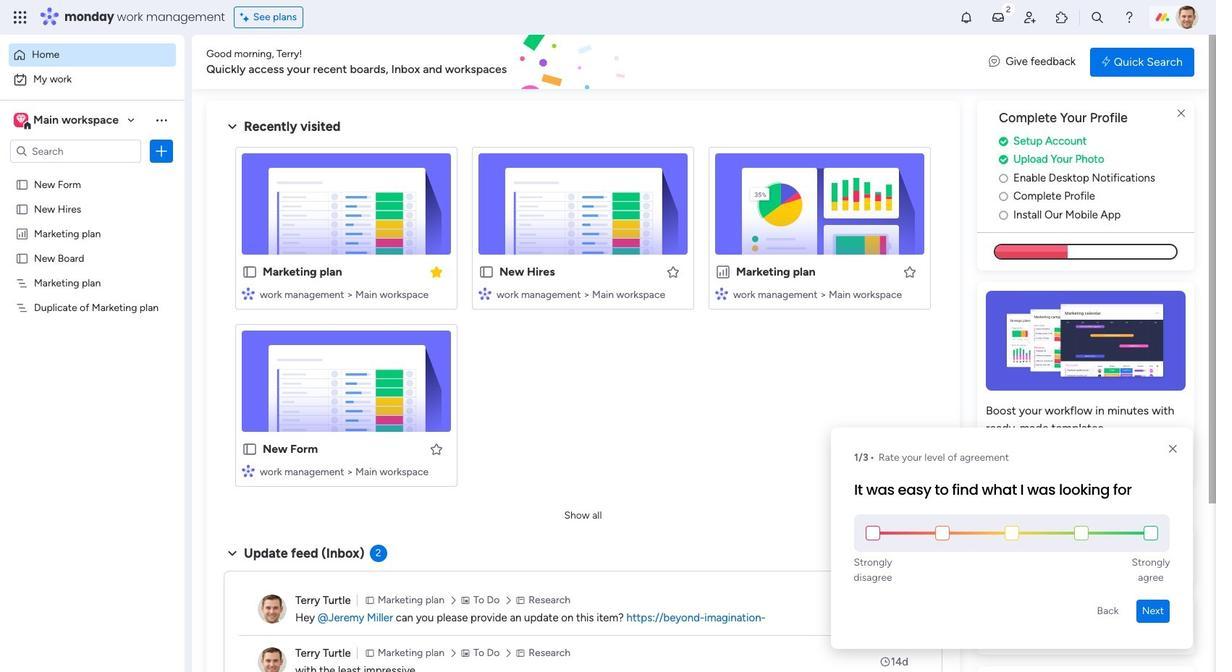 Task type: vqa. For each thing, say whether or not it's contained in the screenshot.
monday marketplace icon
yes



Task type: describe. For each thing, give the bounding box(es) containing it.
dapulse x slim image
[[1173, 105, 1190, 122]]

public board image for add to favorites image
[[242, 442, 258, 458]]

getting started element
[[977, 528, 1194, 586]]

close recently visited image
[[224, 118, 241, 135]]

circle o image
[[999, 210, 1008, 221]]

Search in workspace field
[[30, 143, 121, 160]]

1 vertical spatial public board image
[[15, 202, 29, 216]]

add to favorites image for public dashboard image inside quick search results list box
[[903, 265, 917, 279]]

update feed image
[[991, 10, 1006, 25]]

0 vertical spatial option
[[9, 43, 176, 67]]

workspace selection element
[[14, 111, 121, 130]]

v2 bolt switch image
[[1102, 54, 1110, 70]]

monday marketplace image
[[1055, 10, 1069, 25]]

0 horizontal spatial terry turtle image
[[258, 648, 287, 673]]

public board image for remove from favorites image
[[242, 264, 258, 280]]

remove from favorites image
[[429, 265, 444, 279]]

2 workspace image from the left
[[16, 112, 26, 128]]

1 workspace image from the left
[[14, 112, 28, 128]]

check circle image
[[999, 154, 1008, 165]]

add to favorites image
[[429, 442, 444, 456]]

0 vertical spatial public board image
[[15, 177, 29, 191]]



Task type: locate. For each thing, give the bounding box(es) containing it.
terry turtle image right help icon
[[1176, 6, 1199, 29]]

invite members image
[[1023, 10, 1037, 25]]

1 vertical spatial circle o image
[[999, 191, 1008, 202]]

v2 user feedback image
[[989, 54, 1000, 70]]

notifications image
[[959, 10, 974, 25]]

close update feed (inbox) image
[[224, 545, 241, 563]]

0 vertical spatial circle o image
[[999, 173, 1008, 184]]

1 add to favorites image from the left
[[666, 265, 681, 279]]

2 image
[[1002, 1, 1015, 17]]

terry turtle image down terry turtle icon
[[258, 648, 287, 673]]

option
[[9, 43, 176, 67], [9, 68, 176, 91], [0, 171, 185, 174]]

1 horizontal spatial public dashboard image
[[715, 264, 731, 280]]

quick search results list box
[[224, 135, 943, 505]]

search everything image
[[1090, 10, 1105, 25]]

templates image image
[[990, 291, 1181, 391]]

circle o image
[[999, 173, 1008, 184], [999, 191, 1008, 202]]

select product image
[[13, 10, 28, 25]]

circle o image down check circle icon
[[999, 173, 1008, 184]]

1 vertical spatial option
[[9, 68, 176, 91]]

list box
[[0, 169, 185, 515]]

add to favorites image
[[666, 265, 681, 279], [903, 265, 917, 279]]

public board image
[[15, 251, 29, 265], [242, 264, 258, 280], [242, 442, 258, 458]]

1 circle o image from the top
[[999, 173, 1008, 184]]

workspace options image
[[154, 113, 169, 127]]

2 add to favorites image from the left
[[903, 265, 917, 279]]

1 vertical spatial public dashboard image
[[715, 264, 731, 280]]

2 circle o image from the top
[[999, 191, 1008, 202]]

2 vertical spatial public board image
[[479, 264, 494, 280]]

check circle image
[[999, 136, 1008, 147]]

1 vertical spatial terry turtle image
[[258, 648, 287, 673]]

0 horizontal spatial public dashboard image
[[15, 227, 29, 240]]

0 vertical spatial terry turtle image
[[1176, 6, 1199, 29]]

circle o image up circle o image
[[999, 191, 1008, 202]]

public board image
[[15, 177, 29, 191], [15, 202, 29, 216], [479, 264, 494, 280]]

1 horizontal spatial add to favorites image
[[903, 265, 917, 279]]

component image
[[242, 464, 255, 477]]

2 vertical spatial option
[[0, 171, 185, 174]]

help image
[[1122, 10, 1137, 25]]

0 vertical spatial public dashboard image
[[15, 227, 29, 240]]

0 horizontal spatial add to favorites image
[[666, 265, 681, 279]]

2 element
[[370, 545, 387, 563]]

workspace image
[[14, 112, 28, 128], [16, 112, 26, 128]]

terry turtle image
[[258, 595, 287, 624]]

see plans image
[[240, 9, 253, 25]]

public dashboard image
[[15, 227, 29, 240], [715, 264, 731, 280]]

options image
[[154, 144, 169, 159]]

public dashboard image inside quick search results list box
[[715, 264, 731, 280]]

add to favorites image for public board icon to the bottom
[[666, 265, 681, 279]]

terry turtle image
[[1176, 6, 1199, 29], [258, 648, 287, 673]]

1 horizontal spatial terry turtle image
[[1176, 6, 1199, 29]]



